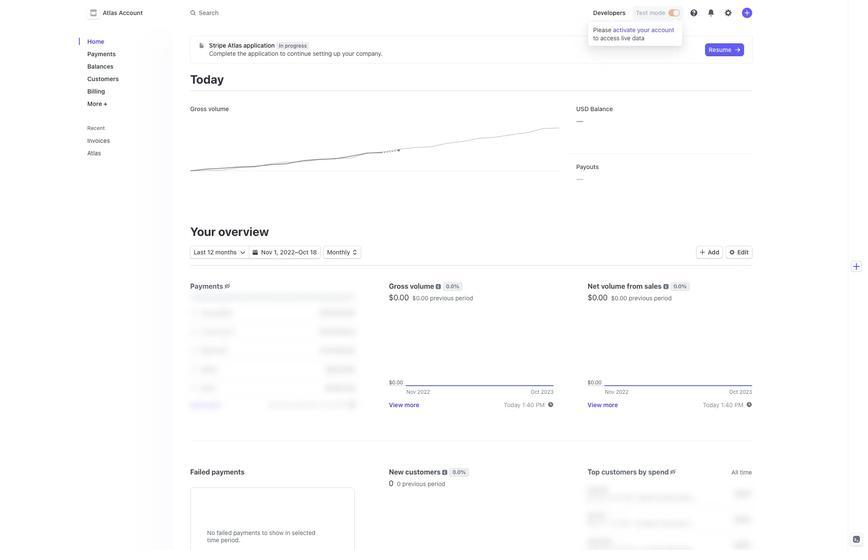 Task type: vqa. For each thing, say whether or not it's contained in the screenshot.
Atlas in Stripe Atlas Application In Progress Complete The Application To Continue Setting Up Your Company.
yes



Task type: describe. For each thing, give the bounding box(es) containing it.
0 inside 0 0 previous period
[[397, 480, 401, 488]]

atlas inside stripe atlas application in progress complete the application to continue setting up your company.
[[228, 42, 242, 49]]

by
[[639, 468, 647, 476]]

progress
[[285, 42, 307, 49]]

last 12 months button
[[190, 246, 249, 258]]

no failed payments to show in selected time period.
[[207, 529, 316, 544]]

developers
[[593, 9, 626, 16]]

$25,000.00
[[320, 309, 355, 316]]

atlas account
[[103, 9, 143, 16]]

your
[[190, 224, 216, 239]]

–
[[295, 248, 298, 256]]

+
[[104, 100, 107, 107]]

info image for net volume from sales
[[664, 284, 669, 289]]

last
[[194, 248, 206, 256]]

show
[[269, 529, 284, 536]]

resume
[[709, 46, 732, 53]]

billing
[[87, 88, 105, 95]]

0 vertical spatial application
[[244, 42, 275, 49]]

0.0% for new customers
[[453, 469, 466, 475]]

$0.00 $0.00 previous period for net volume from sales
[[588, 293, 672, 302]]

account
[[119, 9, 143, 16]]

balance
[[591, 105, 613, 112]]

1 view more from the left
[[190, 401, 221, 408]]

core navigation links element
[[84, 34, 166, 111]]

your overview
[[190, 224, 269, 239]]

0.0% for net volume from sales
[[674, 283, 687, 290]]

previous for net volume from sales
[[629, 294, 653, 302]]

help image
[[691, 9, 698, 16]]

top customers by spend
[[588, 468, 669, 476]]

balances link
[[84, 59, 166, 73]]

company.
[[356, 50, 383, 57]]

nov
[[261, 248, 272, 256]]

billing link
[[84, 84, 166, 98]]

1:40 for net volume from sales
[[721, 401, 733, 408]]

continue
[[287, 50, 311, 57]]

spend
[[649, 468, 669, 476]]

view more for net volume from sales
[[588, 401, 618, 408]]

today 1:40 pm for net volume from sales
[[703, 401, 744, 408]]

1 more from the left
[[206, 401, 221, 408]]

new
[[389, 468, 404, 476]]

0 vertical spatial gross volume
[[190, 105, 229, 112]]

0.0% for gross volume
[[446, 283, 460, 290]]

recent
[[87, 125, 105, 131]]

setting
[[313, 50, 332, 57]]

the
[[238, 50, 247, 57]]

payments inside 'no failed payments to show in selected time period.'
[[233, 529, 261, 536]]

0 vertical spatial gross
[[190, 105, 207, 112]]

0 0 previous period
[[389, 479, 446, 488]]

failed
[[190, 468, 210, 476]]

new customers
[[389, 468, 441, 476]]

— inside usd balance —
[[577, 116, 584, 126]]

more for gross
[[405, 401, 420, 408]]

stripe
[[209, 42, 226, 49]]

pm for gross volume
[[536, 401, 545, 408]]

complete
[[209, 50, 236, 57]]

atlas for atlas account
[[103, 9, 117, 16]]

your inside stripe atlas application in progress complete the application to continue setting up your company.
[[342, 50, 355, 57]]

activate
[[613, 26, 636, 33]]

time
[[740, 468, 752, 476]]

0 horizontal spatial volume
[[208, 105, 229, 112]]

balances
[[87, 63, 113, 70]]

1 vertical spatial payments
[[190, 282, 223, 290]]

search
[[199, 9, 219, 16]]

1,
[[274, 248, 279, 256]]

all
[[732, 468, 739, 476]]

mode
[[650, 9, 666, 16]]

svg image
[[199, 43, 204, 48]]

customers link
[[84, 72, 166, 86]]

test mode
[[636, 9, 666, 16]]

today 1:40 pm for gross volume
[[504, 401, 545, 408]]

stripe atlas application in progress complete the application to continue setting up your company.
[[209, 42, 383, 57]]

home
[[87, 38, 104, 45]]

$0.00 $0.00 previous period for gross volume
[[389, 293, 473, 302]]

atlas account button
[[87, 7, 151, 19]]

settings image
[[725, 9, 732, 16]]

edit button
[[727, 246, 753, 258]]

atlas for atlas link
[[87, 149, 101, 157]]

to inside 'please activate your account to access live data'
[[594, 34, 599, 42]]

12
[[207, 248, 214, 256]]

$22,000.00
[[320, 328, 355, 335]]

1 $5000.00 from the top
[[326, 365, 355, 373]]

activate your account link
[[613, 26, 675, 33]]

in
[[285, 529, 290, 536]]

resume link
[[706, 44, 744, 56]]

2022
[[280, 248, 295, 256]]

1 vertical spatial application
[[248, 50, 279, 57]]

selected
[[292, 529, 316, 536]]

payments inside core navigation links element
[[87, 50, 116, 58]]

volume for info icon corresponding to net volume from sales
[[601, 282, 626, 290]]

pm for net volume from sales
[[735, 401, 744, 408]]

in
[[279, 42, 284, 49]]

Search search field
[[185, 5, 427, 21]]

access
[[601, 34, 620, 42]]

invoices link
[[84, 133, 154, 148]]

failed payments
[[190, 468, 245, 476]]

usd
[[577, 105, 589, 112]]

previous for gross volume
[[430, 294, 454, 302]]

more
[[87, 100, 102, 107]]



Task type: locate. For each thing, give the bounding box(es) containing it.
payouts —
[[577, 163, 599, 184]]

test
[[636, 9, 648, 16]]

payments
[[87, 50, 116, 58], [190, 282, 223, 290]]

2 horizontal spatial view
[[588, 401, 602, 408]]

application right the at the top left
[[248, 50, 279, 57]]

3 view more from the left
[[588, 401, 618, 408]]

customers for new
[[406, 468, 441, 476]]

developers link
[[590, 6, 629, 20]]

2 horizontal spatial to
[[594, 34, 599, 42]]

0 vertical spatial —
[[577, 116, 584, 126]]

2 more from the left
[[405, 401, 420, 408]]

volume
[[208, 105, 229, 112], [410, 282, 434, 290], [601, 282, 626, 290]]

2 view more from the left
[[389, 401, 420, 408]]

1 horizontal spatial view more link
[[389, 401, 420, 408]]

to
[[594, 34, 599, 42], [280, 50, 286, 57], [262, 529, 268, 536]]

usd balance —
[[577, 105, 613, 126]]

0 horizontal spatial customers
[[406, 468, 441, 476]]

1 horizontal spatial today 1:40 pm
[[703, 401, 744, 408]]

3 view more link from the left
[[588, 401, 618, 408]]

to inside stripe atlas application in progress complete the application to continue setting up your company.
[[280, 50, 286, 57]]

1 vertical spatial gross volume
[[389, 282, 434, 290]]

atlas link
[[84, 146, 154, 160]]

1 1:40 from the left
[[523, 401, 535, 408]]

1 vertical spatial hidden image
[[671, 469, 676, 475]]

view more link for gross volume
[[389, 401, 420, 408]]

previous inside 0 0 previous period
[[403, 480, 426, 488]]

1 horizontal spatial today
[[504, 401, 521, 408]]

0 horizontal spatial gross volume
[[190, 105, 229, 112]]

view more
[[190, 401, 221, 408], [389, 401, 420, 408], [588, 401, 618, 408]]

1 horizontal spatial 1:40
[[721, 401, 733, 408]]

2 horizontal spatial info image
[[664, 284, 669, 289]]

18
[[310, 248, 317, 256]]

3 more from the left
[[604, 401, 618, 408]]

Search text field
[[185, 5, 427, 21]]

1 horizontal spatial info image
[[443, 470, 448, 475]]

add button
[[697, 246, 723, 258]]

overview
[[218, 224, 269, 239]]

payments link
[[84, 47, 166, 61]]

svg image inside last 12 months "popup button"
[[240, 250, 245, 255]]

2 — from the top
[[577, 174, 584, 184]]

svg image right months
[[240, 250, 245, 255]]

toolbar containing add
[[697, 246, 753, 258]]

1 horizontal spatial svg image
[[253, 250, 258, 255]]

to inside 'no failed payments to show in selected time period.'
[[262, 529, 268, 536]]

1 horizontal spatial $0.00 $0.00 previous period
[[588, 293, 672, 302]]

2 horizontal spatial more
[[604, 401, 618, 408]]

customers up 0 0 previous period
[[406, 468, 441, 476]]

to down in
[[280, 50, 286, 57]]

2 1:40 from the left
[[721, 401, 733, 408]]

1 vertical spatial your
[[342, 50, 355, 57]]

live
[[622, 34, 631, 42]]

0 horizontal spatial more
[[206, 401, 221, 408]]

1 vertical spatial atlas
[[228, 42, 242, 49]]

no
[[207, 529, 215, 536]]

2 horizontal spatial today
[[703, 401, 720, 408]]

view more link for net volume from sales
[[588, 401, 618, 408]]

info image for new customers
[[443, 470, 448, 475]]

2 customers from the left
[[602, 468, 637, 476]]

hidden image for top customers by spend
[[671, 469, 676, 475]]

today for net
[[703, 401, 720, 408]]

1 horizontal spatial to
[[280, 50, 286, 57]]

0 horizontal spatial previous
[[403, 480, 426, 488]]

0 horizontal spatial pm
[[536, 401, 545, 408]]

3 view from the left
[[588, 401, 602, 408]]

info image
[[436, 284, 441, 289], [664, 284, 669, 289], [443, 470, 448, 475]]

1 horizontal spatial 0
[[397, 480, 401, 488]]

1 horizontal spatial hidden image
[[671, 469, 676, 475]]

figure
[[190, 128, 559, 171], [190, 128, 559, 171]]

today for gross
[[504, 401, 521, 408]]

2 horizontal spatial view more
[[588, 401, 618, 408]]

2 horizontal spatial svg image
[[735, 47, 740, 52]]

0 vertical spatial atlas
[[103, 9, 117, 16]]

2 today 1:40 pm from the left
[[703, 401, 744, 408]]

net volume from sales
[[588, 282, 662, 290]]

1 horizontal spatial previous
[[430, 294, 454, 302]]

0
[[389, 479, 394, 488], [397, 480, 401, 488]]

2 vertical spatial atlas
[[87, 149, 101, 157]]

top
[[588, 468, 600, 476]]

atlas inside button
[[103, 9, 117, 16]]

0 vertical spatial to
[[594, 34, 599, 42]]

2 horizontal spatial atlas
[[228, 42, 242, 49]]

payments grid
[[190, 303, 355, 398]]

2 horizontal spatial previous
[[629, 294, 653, 302]]

all time
[[732, 468, 752, 476]]

customers
[[87, 75, 119, 82]]

your up data
[[638, 26, 650, 33]]

nov 1, 2022 – oct 18
[[261, 248, 317, 256]]

0 vertical spatial hidden image
[[225, 284, 230, 289]]

info image for gross volume
[[436, 284, 441, 289]]

payments down 12
[[190, 282, 223, 290]]

customers left 'by'
[[602, 468, 637, 476]]

1 horizontal spatial gross volume
[[389, 282, 434, 290]]

application
[[244, 42, 275, 49], [248, 50, 279, 57]]

application up the at the top left
[[244, 42, 275, 49]]

home link
[[84, 34, 166, 48]]

volume for gross volume info icon
[[410, 282, 434, 290]]

1:40 for gross volume
[[523, 401, 535, 408]]

1 horizontal spatial more
[[405, 401, 420, 408]]

view for net volume from sales
[[588, 401, 602, 408]]

hidden image
[[225, 284, 230, 289], [671, 469, 676, 475]]

1 today 1:40 pm from the left
[[504, 401, 545, 408]]

1 — from the top
[[577, 116, 584, 126]]

1 view more link from the left
[[190, 401, 221, 408]]

— down payouts
[[577, 174, 584, 184]]

last 12 months
[[194, 248, 237, 256]]

period for gross volume
[[456, 294, 473, 302]]

svg image inside resume link
[[735, 47, 740, 52]]

—
[[577, 116, 584, 126], [577, 174, 584, 184]]

period inside 0 0 previous period
[[428, 480, 446, 488]]

1 horizontal spatial view more
[[389, 401, 420, 408]]

failed
[[217, 529, 232, 536]]

0 vertical spatial payments
[[212, 468, 245, 476]]

0 horizontal spatial view
[[190, 401, 204, 408]]

today
[[190, 72, 224, 86], [504, 401, 521, 408], [703, 401, 720, 408]]

toolbar
[[697, 246, 753, 258]]

2 pm from the left
[[735, 401, 744, 408]]

0 vertical spatial $5000.00
[[326, 365, 355, 373]]

net
[[588, 282, 600, 290]]

view more for gross volume
[[389, 401, 420, 408]]

edit
[[738, 248, 749, 256]]

more +
[[87, 100, 107, 107]]

oct
[[298, 248, 309, 256]]

2 $0.00 $0.00 previous period from the left
[[588, 293, 672, 302]]

customers for top
[[602, 468, 637, 476]]

to down please
[[594, 34, 599, 42]]

time period.
[[207, 536, 240, 544]]

0 horizontal spatial today
[[190, 72, 224, 86]]

0 vertical spatial payments
[[87, 50, 116, 58]]

account
[[652, 26, 675, 33]]

1 horizontal spatial gross
[[389, 282, 409, 290]]

0 horizontal spatial 0
[[389, 479, 394, 488]]

2 vertical spatial to
[[262, 529, 268, 536]]

more
[[206, 401, 221, 408], [405, 401, 420, 408], [604, 401, 618, 408]]

svg image right resume
[[735, 47, 740, 52]]

1 horizontal spatial atlas
[[103, 9, 117, 16]]

svg image for resume
[[735, 47, 740, 52]]

0 horizontal spatial gross
[[190, 105, 207, 112]]

1 horizontal spatial view
[[389, 401, 403, 408]]

add
[[708, 248, 720, 256]]

— down usd
[[577, 116, 584, 126]]

$5000.00
[[326, 365, 355, 373], [326, 384, 355, 392]]

1 view from the left
[[190, 401, 204, 408]]

0 horizontal spatial today 1:40 pm
[[504, 401, 545, 408]]

0 horizontal spatial 1:40
[[523, 401, 535, 408]]

2 view from the left
[[389, 401, 403, 408]]

more for net
[[604, 401, 618, 408]]

gross
[[190, 105, 207, 112], [389, 282, 409, 290]]

0.0%
[[446, 283, 460, 290], [674, 283, 687, 290], [453, 469, 466, 475]]

previous for new customers
[[403, 480, 426, 488]]

0 horizontal spatial view more
[[190, 401, 221, 408]]

atlas down invoices
[[87, 149, 101, 157]]

atlas inside recent element
[[87, 149, 101, 157]]

recent navigation links element
[[79, 121, 173, 160]]

hidden image right spend
[[671, 469, 676, 475]]

hidden image for payments
[[225, 284, 230, 289]]

0 horizontal spatial period
[[428, 480, 446, 488]]

atlas up the at the top left
[[228, 42, 242, 49]]

1 horizontal spatial payments
[[190, 282, 223, 290]]

1 horizontal spatial your
[[638, 26, 650, 33]]

1 horizontal spatial customers
[[602, 468, 637, 476]]

$0.00 $0.00 previous period
[[389, 293, 473, 302], [588, 293, 672, 302]]

0 horizontal spatial to
[[262, 529, 268, 536]]

$15,000.00
[[320, 347, 355, 354]]

customers
[[406, 468, 441, 476], [602, 468, 637, 476]]

view
[[190, 401, 204, 408], [389, 401, 403, 408], [588, 401, 602, 408]]

please
[[594, 26, 612, 33]]

your inside 'please activate your account to access live data'
[[638, 26, 650, 33]]

$0.00
[[389, 293, 409, 302], [588, 293, 608, 302], [413, 294, 429, 302], [611, 294, 628, 302]]

— inside the 'payouts —'
[[577, 174, 584, 184]]

your right up
[[342, 50, 355, 57]]

up
[[334, 50, 341, 57]]

1 vertical spatial gross
[[389, 282, 409, 290]]

to left show
[[262, 529, 268, 536]]

1 vertical spatial to
[[280, 50, 286, 57]]

top customers by spend grid
[[588, 481, 752, 550]]

2 horizontal spatial period
[[654, 294, 672, 302]]

0 vertical spatial your
[[638, 26, 650, 33]]

1 vertical spatial $5000.00
[[326, 384, 355, 392]]

2 view more link from the left
[[389, 401, 420, 408]]

1 horizontal spatial pm
[[735, 401, 744, 408]]

0 horizontal spatial atlas
[[87, 149, 101, 157]]

2 $5000.00 from the top
[[326, 384, 355, 392]]

payouts
[[577, 163, 599, 170]]

1 vertical spatial payments
[[233, 529, 261, 536]]

period for net volume from sales
[[654, 294, 672, 302]]

sales
[[645, 282, 662, 290]]

0 horizontal spatial view more link
[[190, 401, 221, 408]]

0 horizontal spatial svg image
[[240, 250, 245, 255]]

view more link
[[190, 401, 221, 408], [389, 401, 420, 408], [588, 401, 618, 408]]

1 horizontal spatial period
[[456, 294, 473, 302]]

1 $0.00 $0.00 previous period from the left
[[389, 293, 473, 302]]

2 horizontal spatial volume
[[601, 282, 626, 290]]

1 horizontal spatial volume
[[410, 282, 434, 290]]

months
[[215, 248, 237, 256]]

period for new customers
[[428, 480, 446, 488]]

1 pm from the left
[[536, 401, 545, 408]]

payments up balances
[[87, 50, 116, 58]]

atlas left account
[[103, 9, 117, 16]]

invoices
[[87, 137, 110, 144]]

from
[[627, 282, 643, 290]]

0 horizontal spatial info image
[[436, 284, 441, 289]]

atlas
[[103, 9, 117, 16], [228, 42, 242, 49], [87, 149, 101, 157]]

recent element
[[79, 133, 173, 160]]

data
[[633, 34, 645, 42]]

view for gross volume
[[389, 401, 403, 408]]

1 customers from the left
[[406, 468, 441, 476]]

svg image
[[735, 47, 740, 52], [240, 250, 245, 255], [253, 250, 258, 255]]

0 horizontal spatial your
[[342, 50, 355, 57]]

pm
[[536, 401, 545, 408], [735, 401, 744, 408]]

your
[[638, 26, 650, 33], [342, 50, 355, 57]]

svg image for last 12 months
[[240, 250, 245, 255]]

period
[[456, 294, 473, 302], [654, 294, 672, 302], [428, 480, 446, 488]]

2 horizontal spatial view more link
[[588, 401, 618, 408]]

hidden image down months
[[225, 284, 230, 289]]

0 horizontal spatial $0.00 $0.00 previous period
[[389, 293, 473, 302]]

0 horizontal spatial hidden image
[[225, 284, 230, 289]]

previous
[[430, 294, 454, 302], [629, 294, 653, 302], [403, 480, 426, 488]]

svg image left nov
[[253, 250, 258, 255]]

please activate your account to access live data
[[594, 26, 675, 42]]

0 horizontal spatial payments
[[87, 50, 116, 58]]

1 vertical spatial —
[[577, 174, 584, 184]]



